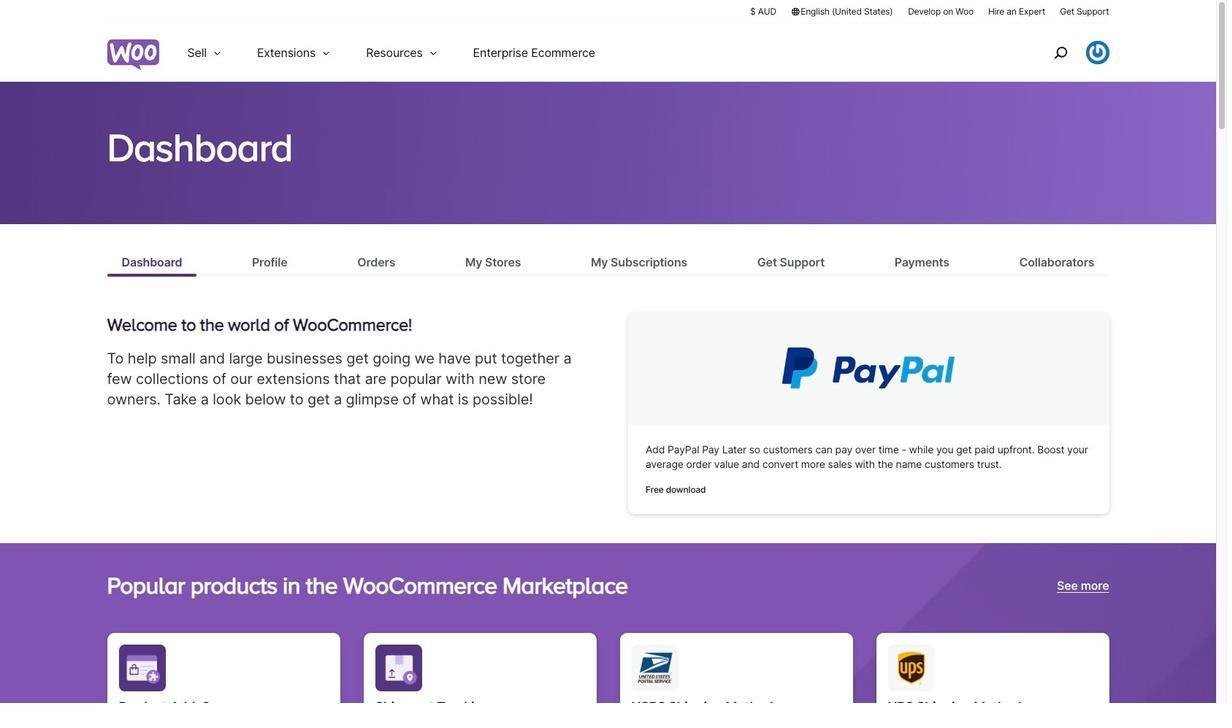 Task type: vqa. For each thing, say whether or not it's contained in the screenshot.
Close Selector image
no



Task type: describe. For each thing, give the bounding box(es) containing it.
service navigation menu element
[[1023, 29, 1110, 76]]



Task type: locate. For each thing, give the bounding box(es) containing it.
search image
[[1049, 41, 1073, 64]]

open account menu image
[[1087, 41, 1110, 64]]



